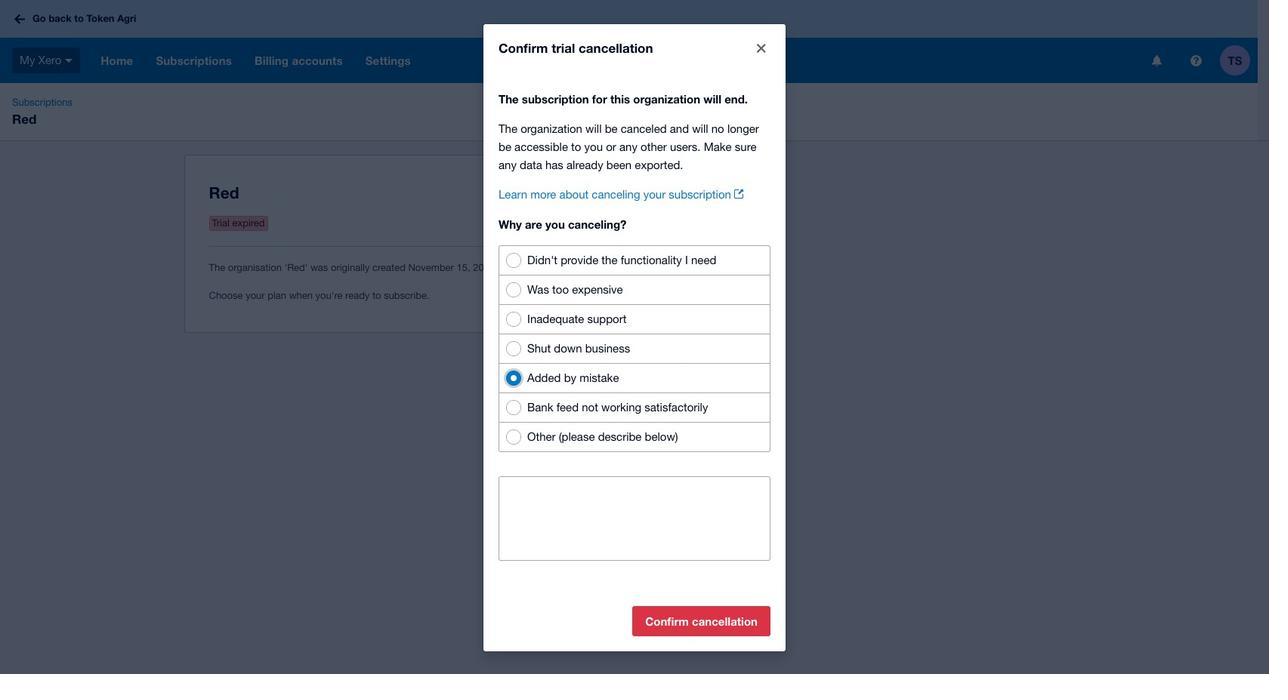 Task type: locate. For each thing, give the bounding box(es) containing it.
organization up and
[[633, 92, 701, 106]]

my
[[20, 53, 35, 66]]

0 horizontal spatial confirm
[[499, 40, 548, 56]]

go
[[32, 12, 46, 24]]

agri
[[117, 12, 136, 24]]

0 vertical spatial organization
[[633, 92, 701, 106]]

you left or
[[585, 141, 603, 153]]

you're
[[316, 290, 343, 302]]

cancellation inside 'button'
[[692, 615, 758, 629]]

red up "trial"
[[209, 184, 239, 203]]

support
[[588, 313, 627, 326]]

business
[[585, 342, 630, 355]]

1 vertical spatial subscription
[[669, 188, 731, 201]]

learn
[[499, 188, 528, 201]]

15,
[[457, 262, 471, 274]]

will down for
[[586, 122, 602, 135]]

be
[[605, 122, 618, 135], [499, 141, 512, 153]]

november
[[408, 262, 454, 274]]

0 horizontal spatial you
[[546, 218, 565, 231]]

0 horizontal spatial svg image
[[14, 14, 25, 24]]

red down subscriptions 'link'
[[12, 111, 37, 127]]

exported.
[[635, 159, 684, 172]]

1 vertical spatial cancellation
[[692, 615, 758, 629]]

0 horizontal spatial red
[[12, 111, 37, 127]]

be left accessible
[[499, 141, 512, 153]]

plan
[[268, 290, 286, 302]]

to
[[74, 12, 84, 24], [571, 141, 581, 153], [373, 290, 381, 302]]

cancellation
[[579, 40, 653, 56], [692, 615, 758, 629]]

svg image inside go back to token agri link
[[14, 14, 25, 24]]

ts button
[[1220, 38, 1258, 83]]

ready
[[345, 290, 370, 302]]

group containing didn't provide the functionality i need
[[499, 246, 771, 453]]

0 vertical spatial subscription
[[522, 92, 589, 106]]

already
[[567, 159, 604, 172]]

confirm trial cancellation dialog
[[484, 24, 786, 652]]

0 vertical spatial your
[[644, 188, 666, 201]]

your left plan
[[246, 290, 265, 302]]

group
[[499, 246, 771, 453]]

other
[[527, 431, 556, 444]]

this
[[611, 92, 630, 106]]

None text field
[[500, 478, 770, 561]]

my xero
[[20, 53, 61, 66]]

you
[[585, 141, 603, 153], [546, 218, 565, 231]]

has
[[546, 159, 564, 172]]

red
[[12, 111, 37, 127], [209, 184, 239, 203]]

buy now link
[[487, 181, 547, 206]]

0 vertical spatial to
[[74, 12, 84, 24]]

your
[[644, 188, 666, 201], [246, 290, 265, 302]]

1 horizontal spatial svg image
[[1152, 55, 1162, 66]]

data
[[520, 159, 542, 172]]

1 vertical spatial red
[[209, 184, 239, 203]]

1 vertical spatial your
[[246, 290, 265, 302]]

subscription down users. at the top of page
[[669, 188, 731, 201]]

any left the data
[[499, 159, 517, 172]]

'red'
[[285, 262, 308, 274]]

more
[[531, 188, 557, 201]]

any
[[620, 141, 638, 153], [499, 159, 517, 172]]

1 vertical spatial organization
[[521, 122, 583, 135]]

why
[[499, 218, 522, 231]]

when
[[289, 290, 313, 302]]

confirm inside 'button'
[[645, 615, 689, 629]]

1 vertical spatial any
[[499, 159, 517, 172]]

0 horizontal spatial to
[[74, 12, 84, 24]]

the
[[499, 92, 519, 106], [499, 122, 518, 135], [209, 262, 225, 274]]

any right or
[[620, 141, 638, 153]]

1 horizontal spatial you
[[585, 141, 603, 153]]

0 horizontal spatial subscription
[[522, 92, 589, 106]]

0 vertical spatial be
[[605, 122, 618, 135]]

svg image
[[14, 14, 25, 24], [1152, 55, 1162, 66], [1191, 55, 1202, 66]]

0 vertical spatial any
[[620, 141, 638, 153]]

bank
[[527, 401, 554, 414]]

1 vertical spatial confirm
[[645, 615, 689, 629]]

organization
[[633, 92, 701, 106], [521, 122, 583, 135]]

1 horizontal spatial cancellation
[[692, 615, 758, 629]]

1 vertical spatial you
[[546, 218, 565, 231]]

be up or
[[605, 122, 618, 135]]

to inside the ts banner
[[74, 12, 84, 24]]

inadequate
[[527, 313, 584, 326]]

been
[[607, 159, 632, 172]]

the inside the organization will be canceled and will no longer be accessible to you or any other users. make sure any data has already been exported.
[[499, 122, 518, 135]]

2 horizontal spatial to
[[571, 141, 581, 153]]

1 horizontal spatial be
[[605, 122, 618, 135]]

1 horizontal spatial confirm
[[645, 615, 689, 629]]

xero
[[38, 53, 61, 66]]

now
[[518, 187, 538, 200]]

0 horizontal spatial organization
[[521, 122, 583, 135]]

1 vertical spatial the
[[499, 122, 518, 135]]

organization up accessible
[[521, 122, 583, 135]]

by
[[564, 372, 577, 385]]

your inside confirm trial cancellation dialog
[[644, 188, 666, 201]]

need
[[691, 254, 717, 267]]

2 vertical spatial to
[[373, 290, 381, 302]]

satisfactorily
[[645, 401, 708, 414]]

expensive
[[572, 283, 623, 296]]

to up already
[[571, 141, 581, 153]]

your down exported.
[[644, 188, 666, 201]]

0 horizontal spatial cancellation
[[579, 40, 653, 56]]

the
[[602, 254, 618, 267]]

describe
[[598, 431, 642, 444]]

subscription
[[522, 92, 589, 106], [669, 188, 731, 201]]

confirm cancellation button
[[633, 607, 771, 637]]

1 vertical spatial to
[[571, 141, 581, 153]]

bank feed not working satisfactorily
[[527, 401, 708, 414]]

none text field inside confirm trial cancellation dialog
[[500, 478, 770, 561]]

1 horizontal spatial subscription
[[669, 188, 731, 201]]

0 vertical spatial you
[[585, 141, 603, 153]]

0 horizontal spatial be
[[499, 141, 512, 153]]

will left no
[[692, 122, 709, 135]]

mistake
[[580, 372, 619, 385]]

go back to token agri link
[[9, 5, 145, 32]]

accessible
[[515, 141, 568, 153]]

ts
[[1228, 53, 1243, 67]]

0 vertical spatial the
[[499, 92, 519, 106]]

subscriptions
[[12, 97, 72, 108]]

you right are
[[546, 218, 565, 231]]

expired
[[232, 218, 265, 229]]

originally
[[331, 262, 370, 274]]

to right ready
[[373, 290, 381, 302]]

back
[[49, 12, 72, 24]]

choose your plan when you're ready to subscribe.
[[209, 290, 430, 302]]

learn more about canceling your subscription
[[499, 188, 731, 201]]

canceled
[[621, 122, 667, 135]]

other
[[641, 141, 667, 153]]

to right the 'back'
[[74, 12, 84, 24]]

1 horizontal spatial to
[[373, 290, 381, 302]]

0 vertical spatial confirm
[[499, 40, 548, 56]]

0 vertical spatial red
[[12, 111, 37, 127]]

group inside confirm trial cancellation dialog
[[499, 246, 771, 453]]

subscription left for
[[522, 92, 589, 106]]

1 horizontal spatial your
[[644, 188, 666, 201]]

added
[[527, 372, 561, 385]]

the for the subscription for this organization will end.
[[499, 92, 519, 106]]

confirm
[[499, 40, 548, 56], [645, 615, 689, 629]]



Task type: vqa. For each thing, say whether or not it's contained in the screenshot.
be to the right
yes



Task type: describe. For each thing, give the bounding box(es) containing it.
shut down business
[[527, 342, 630, 355]]

subscribe.
[[384, 290, 430, 302]]

longer
[[728, 122, 759, 135]]

buy
[[497, 187, 515, 200]]

.
[[495, 262, 498, 274]]

was
[[527, 283, 549, 296]]

provide
[[561, 254, 599, 267]]

choose
[[209, 290, 243, 302]]

down
[[554, 342, 582, 355]]

feed
[[557, 401, 579, 414]]

or
[[606, 141, 617, 153]]

organisation
[[228, 262, 282, 274]]

other (please describe below)
[[527, 431, 678, 444]]

organization inside the organization will be canceled and will no longer be accessible to you or any other users. make sure any data has already been exported.
[[521, 122, 583, 135]]

(please
[[559, 431, 595, 444]]

confirm for confirm cancellation
[[645, 615, 689, 629]]

buy now
[[497, 187, 538, 200]]

users.
[[670, 141, 701, 153]]

learn more about canceling your subscription link
[[499, 188, 743, 201]]

canceling
[[592, 188, 640, 201]]

and
[[670, 122, 689, 135]]

2 vertical spatial the
[[209, 262, 225, 274]]

the organisation 'red' was originally created november 15, 2023 .
[[209, 262, 498, 274]]

0 horizontal spatial any
[[499, 159, 517, 172]]

sure
[[735, 141, 757, 153]]

working
[[602, 401, 642, 414]]

you inside the organization will be canceled and will no longer be accessible to you or any other users. make sure any data has already been exported.
[[585, 141, 603, 153]]

the for the organization will be canceled and will no longer be accessible to you or any other users. make sure any data has already been exported.
[[499, 122, 518, 135]]

not
[[582, 401, 598, 414]]

my xero button
[[0, 38, 89, 83]]

0 horizontal spatial your
[[246, 290, 265, 302]]

trial
[[552, 40, 575, 56]]

1 vertical spatial be
[[499, 141, 512, 153]]

confirm cancellation
[[645, 615, 758, 629]]

why are you canceling?
[[499, 218, 627, 231]]

was too expensive
[[527, 283, 623, 296]]

red inside the subscriptions red
[[12, 111, 37, 127]]

1 horizontal spatial organization
[[633, 92, 701, 106]]

token
[[87, 12, 115, 24]]

canceling?
[[568, 218, 627, 231]]

2 horizontal spatial svg image
[[1191, 55, 1202, 66]]

1 horizontal spatial any
[[620, 141, 638, 153]]

didn't
[[527, 254, 558, 267]]

are
[[525, 218, 542, 231]]

i
[[685, 254, 688, 267]]

close image
[[747, 33, 777, 63]]

about
[[560, 188, 589, 201]]

to inside the organization will be canceled and will no longer be accessible to you or any other users. make sure any data has already been exported.
[[571, 141, 581, 153]]

no
[[712, 122, 725, 135]]

functionality
[[621, 254, 682, 267]]

created
[[373, 262, 406, 274]]

shut
[[527, 342, 551, 355]]

go back to token agri
[[32, 12, 136, 24]]

too
[[552, 283, 569, 296]]

was
[[311, 262, 328, 274]]

will left end. at the right top of the page
[[704, 92, 722, 106]]

trial
[[212, 218, 230, 229]]

ts banner
[[0, 0, 1258, 83]]

svg image
[[65, 59, 73, 63]]

confirm trial cancellation
[[499, 40, 653, 56]]

for
[[592, 92, 607, 106]]

didn't provide the functionality i need
[[527, 254, 717, 267]]

trial expired
[[212, 218, 265, 229]]

0 vertical spatial cancellation
[[579, 40, 653, 56]]

added by mistake
[[527, 372, 619, 385]]

1 horizontal spatial red
[[209, 184, 239, 203]]

make
[[704, 141, 732, 153]]

below)
[[645, 431, 678, 444]]

2023
[[473, 262, 495, 274]]

confirm for confirm trial cancellation
[[499, 40, 548, 56]]

inadequate support
[[527, 313, 627, 326]]

the organization will be canceled and will no longer be accessible to you or any other users. make sure any data has already been exported.
[[499, 122, 759, 172]]

end.
[[725, 92, 748, 106]]

subscriptions red
[[12, 97, 72, 127]]

subscriptions link
[[6, 95, 79, 110]]



